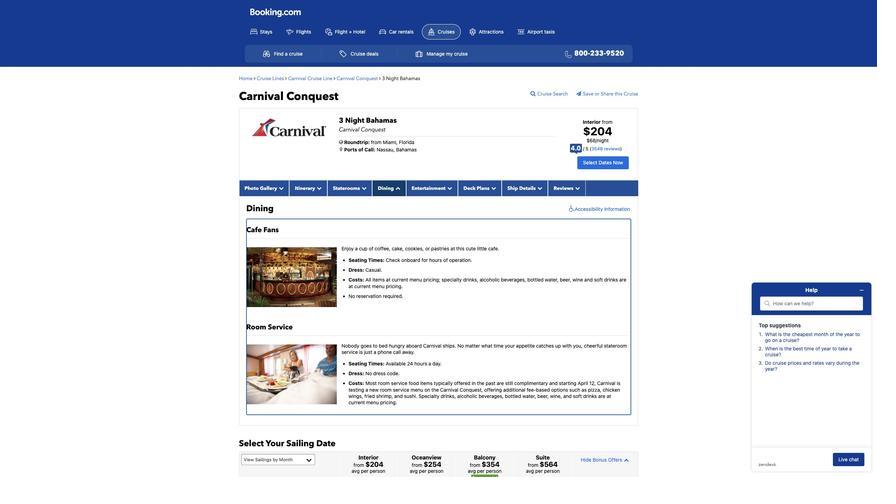 Task type: vqa. For each thing, say whether or not it's contained in the screenshot.
THE PHILIPSBURG,
no



Task type: locate. For each thing, give the bounding box(es) containing it.
3 per from the left
[[477, 469, 485, 475]]

this right share
[[615, 91, 623, 97]]

night inside 3 night bahamas carnival conquest
[[345, 116, 364, 125]]

wine
[[573, 277, 583, 283]]

chevron down image
[[277, 186, 284, 191], [490, 186, 496, 191], [574, 186, 580, 191]]

2 chevron down image from the left
[[360, 186, 367, 191]]

bahamas inside 3 night bahamas carnival conquest
[[366, 116, 397, 125]]

person down oceanview
[[428, 469, 444, 475]]

travel menu navigation
[[245, 45, 633, 63]]

airport taxis
[[527, 29, 555, 35]]

2 cruise from the left
[[454, 51, 468, 57]]

balcony
[[474, 455, 496, 461]]

just
[[364, 349, 372, 355]]

from for roundtrip: from miami, florida
[[371, 139, 382, 145]]

2 angle right image from the left
[[285, 76, 287, 81]]

details
[[519, 185, 536, 192]]

times: up dress: no dress code.
[[368, 361, 385, 367]]

1 horizontal spatial is
[[617, 381, 621, 387]]

per for $354
[[477, 469, 485, 475]]

1 vertical spatial alcoholic
[[457, 394, 477, 400]]

flight + hotel link
[[320, 24, 371, 39]]

ship details button
[[502, 181, 548, 196]]

2 horizontal spatial are
[[619, 277, 627, 283]]

car rentals
[[389, 29, 414, 35]]

1 times: from the top
[[368, 257, 385, 263]]

all
[[366, 277, 371, 283]]

beverages, inside all items at current menu pricing; specialty drinks, alcoholic beverages, bottled water, beer, wine and soft drinks are at current menu pricing.
[[501, 277, 526, 283]]

cruise left lines
[[257, 75, 271, 82]]

required.
[[383, 293, 403, 299]]

flights
[[296, 29, 311, 35]]

cruise inside travel menu navigation
[[351, 51, 365, 57]]

and down such
[[563, 394, 572, 400]]

current inside "most room service food items typically offered in the past are still complimentary and starting april 12, carnival is testing a new room service menu on the carnival conquest, offering additional fee-based options such as pizza, chicken wings, fried shrimp, and sushi. specialty drinks, alcoholic beverages, bottled water, beer, wine, and soft drinks are at current menu pricing."
[[349, 400, 365, 406]]

pricing. inside all items at current menu pricing; specialty drinks, alcoholic beverages, bottled water, beer, wine and soft drinks are at current menu pricing.
[[386, 283, 403, 289]]

avg inside oceanview from $254 avg per person
[[410, 469, 418, 475]]

person for $354
[[486, 469, 502, 475]]

pricing.
[[386, 283, 403, 289], [380, 400, 397, 406]]

3 avg from the left
[[468, 469, 476, 475]]

such
[[569, 387, 580, 393]]

1 vertical spatial pricing.
[[380, 400, 397, 406]]

carnival cruise line link
[[288, 75, 333, 82]]

0 vertical spatial no
[[349, 293, 355, 299]]

service down "code."
[[391, 381, 407, 387]]

select down the (
[[583, 160, 597, 166]]

dress: for room service
[[349, 371, 364, 377]]

4 person from the left
[[544, 469, 560, 475]]

catches
[[536, 343, 554, 349]]

items inside all items at current menu pricing; specialty drinks, alcoholic beverages, bottled water, beer, wine and soft drinks are at current menu pricing.
[[373, 277, 385, 283]]

chevron down image for itinerary
[[315, 186, 322, 191]]

room
[[246, 323, 266, 332]]

drinks, down typically
[[441, 394, 456, 400]]

2 dress: from the top
[[349, 371, 364, 377]]

current
[[392, 277, 408, 283], [354, 283, 371, 289], [349, 400, 365, 406]]

bahamas right angle right icon
[[400, 75, 420, 82]]

cafe.
[[488, 246, 499, 252]]

1 vertical spatial night
[[345, 116, 364, 125]]

pastries
[[431, 246, 449, 252]]

no up most
[[366, 371, 372, 377]]

2 vertical spatial of
[[443, 257, 448, 263]]

conquest left angle right icon
[[356, 75, 378, 82]]

chevron up image for dining
[[394, 186, 401, 191]]

hide bonus offers
[[581, 457, 622, 463]]

1 horizontal spatial chevron up image
[[622, 458, 629, 463]]

1 horizontal spatial beer,
[[560, 277, 571, 283]]

carnival up chicken
[[597, 381, 616, 387]]

0 vertical spatial service
[[342, 349, 358, 355]]

1 costs: from the top
[[349, 277, 364, 283]]

angle right image right 'home' link
[[254, 76, 256, 81]]

from down suite
[[528, 463, 539, 469]]

chevron down image inside entertainment dropdown button
[[446, 186, 452, 191]]

carnival
[[288, 75, 306, 82], [337, 75, 355, 82], [239, 89, 284, 104], [339, 126, 360, 134], [423, 343, 442, 349], [597, 381, 616, 387], [440, 387, 459, 393]]

beer, inside "most room service food items typically offered in the past are still complimentary and starting april 12, carnival is testing a new room service menu on the carnival conquest, offering additional fee-based options such as pizza, chicken wings, fried shrimp, and sushi. specialty drinks, alcoholic beverages, bottled water, beer, wine, and soft drinks are at current menu pricing."
[[537, 394, 549, 400]]

no
[[349, 293, 355, 299], [458, 343, 464, 349], [366, 371, 372, 377]]

0 vertical spatial soft
[[594, 277, 603, 283]]

1 avg from the left
[[352, 469, 360, 475]]

1 horizontal spatial are
[[598, 394, 605, 400]]

for
[[422, 257, 428, 263]]

0 vertical spatial beverages,
[[501, 277, 526, 283]]

conquest,
[[460, 387, 483, 393]]

select for select your sailing date
[[239, 438, 264, 450]]

800-233-9520 link
[[562, 49, 624, 59]]

0 horizontal spatial 3
[[339, 116, 344, 125]]

0 vertical spatial water,
[[545, 277, 559, 283]]

person inside balcony from $354 avg per person
[[486, 469, 502, 475]]

1 horizontal spatial night
[[386, 75, 399, 82]]

0 vertical spatial the
[[477, 381, 484, 387]]

from up ports of call: nassau, bahamas
[[371, 139, 382, 145]]

night
[[386, 75, 399, 82], [345, 116, 364, 125]]

cruise right my
[[454, 51, 468, 57]]

beer, left wine
[[560, 277, 571, 283]]

1 vertical spatial drinks
[[583, 394, 597, 400]]

0 vertical spatial seating
[[349, 257, 367, 263]]

carnival left ships.
[[423, 343, 442, 349]]

avg inside balcony from $354 avg per person
[[468, 469, 476, 475]]

1 horizontal spatial dining
[[378, 185, 394, 192]]

chevron down image up wheelchair icon
[[574, 186, 580, 191]]

1 vertical spatial bahamas
[[366, 116, 397, 125]]

of down pastries
[[443, 257, 448, 263]]

0 vertical spatial beer,
[[560, 277, 571, 283]]

dress: up the testing
[[349, 371, 364, 377]]

chevron down image left itinerary
[[277, 186, 284, 191]]

cute
[[466, 246, 476, 252]]

per inside interior from $204 avg per person
[[361, 469, 369, 475]]

2 times: from the top
[[368, 361, 385, 367]]

little
[[477, 246, 487, 252]]

from
[[602, 119, 613, 125], [371, 139, 382, 145], [354, 463, 364, 469], [412, 463, 422, 469], [470, 463, 480, 469], [528, 463, 539, 469]]

1 horizontal spatial hours
[[429, 257, 442, 263]]

chevron down image for staterooms
[[360, 186, 367, 191]]

0 horizontal spatial or
[[425, 246, 430, 252]]

0 vertical spatial bahamas
[[400, 75, 420, 82]]

0 vertical spatial drinks
[[604, 277, 618, 283]]

car rentals link
[[374, 24, 419, 39]]

0 horizontal spatial is
[[359, 349, 363, 355]]

1 vertical spatial dining
[[246, 203, 274, 215]]

chevron down image for gallery
[[277, 186, 284, 191]]

3 inside 3 night bahamas carnival conquest
[[339, 116, 344, 125]]

photo gallery button
[[239, 181, 289, 196]]

2 costs: from the top
[[349, 381, 364, 387]]

per inside oceanview from $254 avg per person
[[419, 469, 427, 475]]

drinks, right specialty on the right bottom of page
[[463, 277, 478, 283]]

4 chevron down image from the left
[[536, 186, 543, 191]]

my
[[446, 51, 453, 57]]

person inside interior from $204 avg per person
[[370, 469, 385, 475]]

1 horizontal spatial /
[[596, 138, 597, 144]]

from inside balcony from $354 avg per person
[[470, 463, 480, 469]]

pricing. down the shrimp,
[[380, 400, 397, 406]]

1 cruise from the left
[[289, 51, 303, 57]]

from for balcony from $354 avg per person
[[470, 463, 480, 469]]

angle right image for carnival
[[334, 76, 336, 81]]

1 dress: from the top
[[349, 267, 364, 273]]

select up view on the bottom of the page
[[239, 438, 264, 450]]

avg for $564
[[526, 469, 534, 475]]

12,
[[589, 381, 596, 387]]

and inside all items at current menu pricing; specialty drinks, alcoholic beverages, bottled water, beer, wine and soft drinks are at current menu pricing.
[[584, 277, 593, 283]]

carnival up roundtrip:
[[339, 126, 360, 134]]

menu left pricing;
[[410, 277, 422, 283]]

select inside select          dates now link
[[583, 160, 597, 166]]

chevron up image
[[394, 186, 401, 191], [622, 458, 629, 463]]

1 per from the left
[[361, 469, 369, 475]]

avg for $254
[[410, 469, 418, 475]]

and
[[584, 277, 593, 283], [549, 381, 558, 387], [394, 394, 403, 400], [563, 394, 572, 400]]

cruises link
[[422, 24, 461, 39]]

chevron down image inside photo gallery dropdown button
[[277, 186, 284, 191]]

1 chevron down image from the left
[[315, 186, 322, 191]]

a right find
[[285, 51, 288, 57]]

alcoholic down cafe.
[[480, 277, 500, 283]]

$204 inside interior from $204 avg per person
[[366, 461, 383, 469]]

2 horizontal spatial of
[[443, 257, 448, 263]]

1 vertical spatial chevron up image
[[622, 458, 629, 463]]

of right cup
[[369, 246, 373, 252]]

angle right image
[[379, 76, 381, 81]]

view
[[244, 457, 254, 463]]

from down interior
[[354, 463, 364, 469]]

dining inside dropdown button
[[378, 185, 394, 192]]

2 person from the left
[[428, 469, 444, 475]]

hours right 24
[[414, 361, 427, 367]]

0 horizontal spatial chevron down image
[[277, 186, 284, 191]]

soft down such
[[573, 394, 582, 400]]

1 vertical spatial items
[[420, 381, 433, 387]]

service inside the nobody goes to bed hungry aboard carnival ships. no matter what time your appetite catches up with you, cheerful stateroom service is just a phone call away.
[[342, 349, 358, 355]]

0 horizontal spatial beer,
[[537, 394, 549, 400]]

chevron up image inside hide bonus offers link
[[622, 458, 629, 463]]

$204 for interior from $204 avg per person
[[366, 461, 383, 469]]

cruise left search
[[537, 91, 552, 97]]

carnival inside the nobody goes to bed hungry aboard carnival ships. no matter what time your appetite catches up with you, cheerful stateroom service is just a phone call away.
[[423, 343, 442, 349]]

0 horizontal spatial the
[[432, 387, 439, 393]]

and up options
[[549, 381, 558, 387]]

carnival conquest left angle right icon
[[337, 75, 378, 82]]

cruise right share
[[624, 91, 638, 97]]

$68
[[587, 138, 596, 144]]

from inside interior from $204 avg per person
[[354, 463, 364, 469]]

chevron down image inside the ship details dropdown button
[[536, 186, 543, 191]]

/
[[596, 138, 597, 144], [583, 146, 585, 152]]

seating down just
[[349, 361, 367, 367]]

2 avg from the left
[[410, 469, 418, 475]]

chevron down image left dining dropdown button at the top left of page
[[360, 186, 367, 191]]

carnival down cruise lines link at the top left of the page
[[239, 89, 284, 104]]

soft inside "most room service food items typically offered in the past are still complimentary and starting april 12, carnival is testing a new room service menu on the carnival conquest, offering additional fee-based options such as pizza, chicken wings, fried shrimp, and sushi. specialty drinks, alcoholic beverages, bottled water, beer, wine, and soft drinks are at current menu pricing."
[[573, 394, 582, 400]]

current down wings,
[[349, 400, 365, 406]]

or up for
[[425, 246, 430, 252]]

0 horizontal spatial soft
[[573, 394, 582, 400]]

save or share this cruise link
[[576, 91, 638, 97]]

2 horizontal spatial angle right image
[[334, 76, 336, 81]]

1 vertical spatial beer,
[[537, 394, 549, 400]]

alcoholic inside all items at current menu pricing; specialty drinks, alcoholic beverages, bottled water, beer, wine and soft drinks are at current menu pricing.
[[480, 277, 500, 283]]

0 vertical spatial is
[[359, 349, 363, 355]]

water, down fee-
[[523, 394, 536, 400]]

select
[[583, 160, 597, 166], [239, 438, 264, 450]]

chevron down image inside deck plans dropdown button
[[490, 186, 496, 191]]

0 horizontal spatial drinks
[[583, 394, 597, 400]]

$204 for interior from $204 $68 / night
[[583, 125, 612, 138]]

0 vertical spatial dress:
[[349, 267, 364, 273]]

cruises
[[438, 29, 455, 35]]

0 horizontal spatial $204
[[366, 461, 383, 469]]

options
[[551, 387, 568, 393]]

1 seating from the top
[[349, 257, 367, 263]]

person for $204
[[370, 469, 385, 475]]

per down suite
[[535, 469, 543, 475]]

drinks right wine
[[604, 277, 618, 283]]

a inside the nobody goes to bed hungry aboard carnival ships. no matter what time your appetite catches up with you, cheerful stateroom service is just a phone call away.
[[374, 349, 376, 355]]

2 vertical spatial are
[[598, 394, 605, 400]]

avg left $564
[[526, 469, 534, 475]]

0 vertical spatial select
[[583, 160, 597, 166]]

0 vertical spatial chevron up image
[[394, 186, 401, 191]]

3 up globe image
[[339, 116, 344, 125]]

3 person from the left
[[486, 469, 502, 475]]

lines
[[272, 75, 284, 82]]

cheerful
[[584, 343, 603, 349]]

operation.
[[449, 257, 472, 263]]

person for $254
[[428, 469, 444, 475]]

1 vertical spatial drinks,
[[441, 394, 456, 400]]

person up recommended image
[[486, 469, 502, 475]]

4 avg from the left
[[526, 469, 534, 475]]

person inside oceanview from $254 avg per person
[[428, 469, 444, 475]]

0 vertical spatial or
[[595, 91, 600, 97]]

1 angle right image from the left
[[254, 76, 256, 81]]

1 vertical spatial service
[[391, 381, 407, 387]]

1 vertical spatial soft
[[573, 394, 582, 400]]

share
[[601, 91, 614, 97]]

cruise left deals
[[351, 51, 365, 57]]

person inside "suite from $564 avg per person"
[[544, 469, 560, 475]]

soft inside all items at current menu pricing; specialty drinks, alcoholic beverages, bottled water, beer, wine and soft drinks are at current menu pricing.
[[594, 277, 603, 283]]

0 vertical spatial pricing.
[[386, 283, 403, 289]]

now
[[613, 160, 623, 166]]

avg inside "suite from $564 avg per person"
[[526, 469, 534, 475]]

2 chevron down image from the left
[[490, 186, 496, 191]]

chevron up image left "entertainment"
[[394, 186, 401, 191]]

0 horizontal spatial chevron up image
[[394, 186, 401, 191]]

1 horizontal spatial water,
[[545, 277, 559, 283]]

goes
[[361, 343, 372, 349]]

from right interior
[[602, 119, 613, 125]]

3 angle right image from the left
[[334, 76, 336, 81]]

rentals
[[398, 29, 414, 35]]

interior
[[359, 455, 379, 461]]

drinks, inside all items at current menu pricing; specialty drinks, alcoholic beverages, bottled water, beer, wine and soft drinks are at current menu pricing.
[[463, 277, 478, 283]]

0 vertical spatial $204
[[583, 125, 612, 138]]

carnival conquest down lines
[[239, 89, 338, 104]]

3 for 3 night bahamas
[[382, 75, 385, 82]]

2 seating from the top
[[349, 361, 367, 367]]

seating up dress: casual.
[[349, 257, 367, 263]]

0 horizontal spatial alcoholic
[[457, 394, 477, 400]]

/ up 4.0 / 5 ( 3548 reviews )
[[596, 138, 597, 144]]

1 horizontal spatial select
[[583, 160, 597, 166]]

most room service food items typically offered in the past are still complimentary and starting april 12, carnival is testing a new room service menu on the carnival conquest, offering additional fee-based options such as pizza, chicken wings, fried shrimp, and sushi. specialty drinks, alcoholic beverages, bottled water, beer, wine, and soft drinks are at current menu pricing.
[[349, 381, 621, 406]]

1 vertical spatial of
[[369, 246, 373, 252]]

/ inside interior from $204 $68 / night
[[596, 138, 597, 144]]

cruise
[[351, 51, 365, 57], [257, 75, 271, 82], [308, 75, 322, 82], [537, 91, 552, 97], [624, 91, 638, 97]]

soft right wine
[[594, 277, 603, 283]]

pricing. inside "most room service food items typically offered in the past are still complimentary and starting april 12, carnival is testing a new room service menu on the carnival conquest, offering additional fee-based options such as pizza, chicken wings, fried shrimp, and sushi. specialty drinks, alcoholic beverages, bottled water, beer, wine, and soft drinks are at current menu pricing."
[[380, 400, 397, 406]]

1 vertical spatial dress:
[[349, 371, 364, 377]]

search image
[[531, 91, 537, 96]]

2 vertical spatial bahamas
[[396, 147, 417, 153]]

1 vertical spatial bottled
[[505, 394, 521, 400]]

angle right image
[[254, 76, 256, 81], [285, 76, 287, 81], [334, 76, 336, 81]]

cruise for cruise search
[[537, 91, 552, 97]]

dress:
[[349, 267, 364, 273], [349, 371, 364, 377]]

1 vertical spatial /
[[583, 146, 585, 152]]

alcoholic down conquest,
[[457, 394, 477, 400]]

chevron down image for entertainment
[[446, 186, 452, 191]]

accessibility
[[575, 206, 603, 212]]

conquest down carnival cruise line link in the left top of the page
[[286, 89, 338, 104]]

costs: up the testing
[[349, 381, 364, 387]]

away.
[[402, 349, 415, 355]]

chevron down image
[[315, 186, 322, 191], [360, 186, 367, 191], [446, 186, 452, 191], [536, 186, 543, 191]]

1 horizontal spatial cruise
[[454, 51, 468, 57]]

chevron down image inside reviews dropdown button
[[574, 186, 580, 191]]

items up on
[[420, 381, 433, 387]]

offers
[[608, 457, 622, 463]]

0 vertical spatial dining
[[378, 185, 394, 192]]

code.
[[387, 371, 400, 377]]

the right on
[[432, 387, 439, 393]]

1 horizontal spatial of
[[369, 246, 373, 252]]

/ left 5
[[583, 146, 585, 152]]

chevron down image inside itinerary dropdown button
[[315, 186, 322, 191]]

reservation
[[356, 293, 382, 299]]

1 vertical spatial times:
[[368, 361, 385, 367]]

up
[[555, 343, 561, 349]]

1 horizontal spatial this
[[615, 91, 623, 97]]

no right ships.
[[458, 343, 464, 349]]

water, inside all items at current menu pricing; specialty drinks, alcoholic beverages, bottled water, beer, wine and soft drinks are at current menu pricing.
[[545, 277, 559, 283]]

avg down oceanview
[[410, 469, 418, 475]]

night up roundtrip:
[[345, 116, 364, 125]]

from inside interior from $204 $68 / night
[[602, 119, 613, 125]]

is left just
[[359, 349, 363, 355]]

)
[[620, 146, 622, 152]]

2 per from the left
[[419, 469, 427, 475]]

conquest
[[356, 75, 378, 82], [286, 89, 338, 104], [361, 126, 386, 134]]

3 for 3 night bahamas carnival conquest
[[339, 116, 344, 125]]

0 vertical spatial 3
[[382, 75, 385, 82]]

at inside "most room service food items typically offered in the past are still complimentary and starting april 12, carnival is testing a new room service menu on the carnival conquest, offering additional fee-based options such as pizza, chicken wings, fried shrimp, and sushi. specialty drinks, alcoholic beverages, bottled water, beer, wine, and soft drinks are at current menu pricing."
[[607, 394, 611, 400]]

0 horizontal spatial of
[[358, 147, 363, 153]]

avg
[[352, 469, 360, 475], [410, 469, 418, 475], [468, 469, 476, 475], [526, 469, 534, 475]]

person
[[370, 469, 385, 475], [428, 469, 444, 475], [486, 469, 502, 475], [544, 469, 560, 475]]

3 right angle right icon
[[382, 75, 385, 82]]

per down oceanview
[[419, 469, 427, 475]]

per inside "suite from $564 avg per person"
[[535, 469, 543, 475]]

costs: for room service
[[349, 381, 364, 387]]

room down dress
[[378, 381, 390, 387]]

0 horizontal spatial drinks,
[[441, 394, 456, 400]]

hours right for
[[429, 257, 442, 263]]

0 horizontal spatial /
[[583, 146, 585, 152]]

1 person from the left
[[370, 469, 385, 475]]

or right save on the right of page
[[595, 91, 600, 97]]

cruise left line
[[308, 75, 322, 82]]

per inside balcony from $354 avg per person
[[477, 469, 485, 475]]

bahamas down florida
[[396, 147, 417, 153]]

avg down interior
[[352, 469, 360, 475]]

cruise for cruise lines
[[257, 75, 271, 82]]

a left day.
[[429, 361, 431, 367]]

wheelchair image
[[567, 206, 575, 213]]

this left cute
[[456, 246, 465, 252]]

+
[[349, 29, 352, 35]]

service up sushi.
[[393, 387, 409, 393]]

beer,
[[560, 277, 571, 283], [537, 394, 549, 400]]

0 horizontal spatial items
[[373, 277, 385, 283]]

interior from $204 avg per person
[[352, 455, 385, 475]]

3 chevron down image from the left
[[446, 186, 452, 191]]

avg inside interior from $204 avg per person
[[352, 469, 360, 475]]

costs: for cafe fans
[[349, 277, 364, 283]]

2 horizontal spatial chevron down image
[[574, 186, 580, 191]]

is inside "most room service food items typically offered in the past are still complimentary and starting april 12, carnival is testing a new room service menu on the carnival conquest, offering additional fee-based options such as pizza, chicken wings, fried shrimp, and sushi. specialty drinks, alcoholic beverages, bottled water, beer, wine, and soft drinks are at current menu pricing."
[[617, 381, 621, 387]]

a inside "most room service food items typically offered in the past are still complimentary and starting april 12, carnival is testing a new room service menu on the carnival conquest, offering additional fee-based options such as pizza, chicken wings, fried shrimp, and sushi. specialty drinks, alcoholic beverages, bottled water, beer, wine, and soft drinks are at current menu pricing."
[[366, 387, 368, 393]]

from inside oceanview from $254 avg per person
[[412, 463, 422, 469]]

alcoholic
[[480, 277, 500, 283], [457, 394, 477, 400]]

0 vertical spatial bottled
[[527, 277, 544, 283]]

carnival right line
[[337, 75, 355, 82]]

avg for $204
[[352, 469, 360, 475]]

per up recommended image
[[477, 469, 485, 475]]

angle right image right line
[[334, 76, 336, 81]]

drinks down pizza,
[[583, 394, 597, 400]]

0 horizontal spatial water,
[[523, 394, 536, 400]]

1 horizontal spatial chevron down image
[[490, 186, 496, 191]]

0 horizontal spatial cruise
[[289, 51, 303, 57]]

1 vertical spatial water,
[[523, 394, 536, 400]]

cafe
[[246, 225, 262, 235]]

cruise lines link
[[257, 75, 284, 82]]

angle right image right lines
[[285, 76, 287, 81]]

1 vertical spatial costs:
[[349, 381, 364, 387]]

0 horizontal spatial hours
[[414, 361, 427, 367]]

avg up recommended image
[[468, 469, 476, 475]]

reviews button
[[548, 181, 586, 196]]

chevron up image inside dining dropdown button
[[394, 186, 401, 191]]

day.
[[433, 361, 442, 367]]

person down suite
[[544, 469, 560, 475]]

0 horizontal spatial angle right image
[[254, 76, 256, 81]]

fee-
[[527, 387, 536, 393]]

2 horizontal spatial no
[[458, 343, 464, 349]]

cruise for cruise deals
[[351, 51, 365, 57]]

chevron down image left deck
[[446, 186, 452, 191]]

4 per from the left
[[535, 469, 543, 475]]

$204 inside interior from $204 $68 / night
[[583, 125, 612, 138]]

dates
[[599, 160, 612, 166]]

night right angle right icon
[[386, 75, 399, 82]]

call
[[393, 349, 401, 355]]

is inside the nobody goes to bed hungry aboard carnival ships. no matter what time your appetite catches up with you, cheerful stateroom service is just a phone call away.
[[359, 349, 363, 355]]

cruise inside dropdown button
[[454, 51, 468, 57]]

the right in
[[477, 381, 484, 387]]

carnival down typically
[[440, 387, 459, 393]]

items right all
[[373, 277, 385, 283]]

from inside "suite from $564 avg per person"
[[528, 463, 539, 469]]

chevron down image left ship
[[490, 186, 496, 191]]

cruise right find
[[289, 51, 303, 57]]

2 vertical spatial no
[[366, 371, 372, 377]]

with
[[562, 343, 572, 349]]

carnival conquest link
[[337, 75, 379, 82]]

3 chevron down image from the left
[[574, 186, 580, 191]]

1 chevron down image from the left
[[277, 186, 284, 191]]

1 vertical spatial select
[[239, 438, 264, 450]]

from for interior from $204 avg per person
[[354, 463, 364, 469]]

1 horizontal spatial drinks
[[604, 277, 618, 283]]

chevron down image inside staterooms dropdown button
[[360, 186, 367, 191]]

from for suite from $564 avg per person
[[528, 463, 539, 469]]

1 horizontal spatial bottled
[[527, 277, 544, 283]]

chevron down image left staterooms
[[315, 186, 322, 191]]

menu up no reservation required.
[[372, 283, 385, 289]]

from for interior from $204 $68 / night
[[602, 119, 613, 125]]

water, left wine
[[545, 277, 559, 283]]

bottled inside all items at current menu pricing; specialty drinks, alcoholic beverages, bottled water, beer, wine and soft drinks are at current menu pricing.
[[527, 277, 544, 283]]

1 vertical spatial hours
[[414, 361, 427, 367]]

beer, down based
[[537, 394, 549, 400]]

florida
[[399, 139, 414, 145]]

0 horizontal spatial bottled
[[505, 394, 521, 400]]

2 vertical spatial current
[[349, 400, 365, 406]]

typically
[[434, 381, 453, 387]]

per for $204
[[361, 469, 369, 475]]

dress: left casual.
[[349, 267, 364, 273]]

233-
[[590, 49, 606, 58]]

1 vertical spatial $204
[[366, 461, 383, 469]]



Task type: describe. For each thing, give the bounding box(es) containing it.
times: for room service
[[368, 361, 385, 367]]

select          dates now
[[583, 160, 623, 166]]

april
[[578, 381, 588, 387]]

dress: for cafe fans
[[349, 267, 364, 273]]

5
[[586, 146, 589, 152]]

drinks inside all items at current menu pricing; specialty drinks, alcoholic beverages, bottled water, beer, wine and soft drinks are at current menu pricing.
[[604, 277, 618, 283]]

drinks inside "most room service food items typically offered in the past are still complimentary and starting april 12, carnival is testing a new room service menu on the carnival conquest, offering additional fee-based options such as pizza, chicken wings, fried shrimp, and sushi. specialty drinks, alcoholic beverages, bottled water, beer, wine, and soft drinks are at current menu pricing."
[[583, 394, 597, 400]]

per for $254
[[419, 469, 427, 475]]

0 vertical spatial carnival conquest
[[337, 75, 378, 82]]

suite
[[536, 455, 550, 461]]

itinerary
[[295, 185, 315, 192]]

seating for fans
[[349, 257, 367, 263]]

water, inside "most room service food items typically offered in the past are still complimentary and starting april 12, carnival is testing a new room service menu on the carnival conquest, offering additional fee-based options such as pizza, chicken wings, fried shrimp, and sushi. specialty drinks, alcoholic beverages, bottled water, beer, wine, and soft drinks are at current menu pricing."
[[523, 394, 536, 400]]

fried
[[365, 394, 375, 400]]

$254
[[424, 461, 442, 469]]

dress: casual.
[[349, 267, 382, 273]]

1 vertical spatial the
[[432, 387, 439, 393]]

flight
[[335, 29, 348, 35]]

1 horizontal spatial no
[[366, 371, 372, 377]]

1 vertical spatial or
[[425, 246, 430, 252]]

0 vertical spatial this
[[615, 91, 623, 97]]

chevron up image for hide bonus offers
[[622, 458, 629, 463]]

hungry
[[389, 343, 405, 349]]

times: for cafe fans
[[368, 257, 385, 263]]

at down dress: casual.
[[349, 283, 353, 289]]

3548 reviews link
[[592, 146, 620, 152]]

9520
[[606, 49, 624, 58]]

find
[[274, 51, 284, 57]]

at up required.
[[386, 277, 391, 283]]

night for 3 night bahamas
[[386, 75, 399, 82]]

cookies,
[[405, 246, 424, 252]]

new
[[369, 387, 379, 393]]

staterooms
[[333, 185, 360, 192]]

bahamas for 3 night bahamas carnival conquest
[[366, 116, 397, 125]]

what
[[481, 343, 492, 349]]

cruise for manage my cruise
[[454, 51, 468, 57]]

time
[[494, 343, 504, 349]]

seating for service
[[349, 361, 367, 367]]

interior
[[583, 119, 601, 125]]

most
[[366, 381, 377, 387]]

room service
[[246, 323, 293, 332]]

find a cruise link
[[255, 47, 310, 61]]

wings,
[[349, 394, 363, 400]]

home link
[[239, 75, 253, 82]]

conquest inside 3 night bahamas carnival conquest
[[361, 126, 386, 134]]

seating times: available 24 hours a day.
[[349, 361, 442, 367]]

recommended image
[[471, 475, 498, 478]]

24
[[407, 361, 413, 367]]

accessibility information
[[575, 206, 630, 212]]

4.0
[[571, 145, 581, 152]]

sushi.
[[404, 394, 417, 400]]

0 vertical spatial of
[[358, 147, 363, 153]]

are inside all items at current menu pricing; specialty drinks, alcoholic beverages, bottled water, beer, wine and soft drinks are at current menu pricing.
[[619, 277, 627, 283]]

cup
[[359, 246, 368, 252]]

no inside the nobody goes to bed hungry aboard carnival ships. no matter what time your appetite catches up with you, cheerful stateroom service is just a phone call away.
[[458, 343, 464, 349]]

matter
[[465, 343, 480, 349]]

carnival inside 3 night bahamas carnival conquest
[[339, 126, 360, 134]]

carnival cruise line image
[[252, 118, 327, 137]]

carnival conquest main content
[[236, 70, 642, 478]]

0 horizontal spatial are
[[497, 381, 504, 387]]

a left cup
[[355, 246, 358, 252]]

bottled inside "most room service food items typically offered in the past are still complimentary and starting april 12, carnival is testing a new room service menu on the carnival conquest, offering additional fee-based options such as pizza, chicken wings, fried shrimp, and sushi. specialty drinks, alcoholic beverages, bottled water, beer, wine, and soft drinks are at current menu pricing."
[[505, 394, 521, 400]]

gallery
[[260, 185, 277, 192]]

your
[[505, 343, 515, 349]]

stays link
[[245, 24, 278, 39]]

dining button
[[372, 181, 406, 196]]

items inside "most room service food items typically offered in the past are still complimentary and starting april 12, carnival is testing a new room service menu on the carnival conquest, offering additional fee-based options such as pizza, chicken wings, fried shrimp, and sushi. specialty drinks, alcoholic beverages, bottled water, beer, wine, and soft drinks are at current menu pricing."
[[420, 381, 433, 387]]

0 horizontal spatial dining
[[246, 203, 274, 215]]

map marker image
[[340, 147, 342, 152]]

hide
[[581, 457, 591, 463]]

stateroom
[[604, 343, 627, 349]]

view sailings by month
[[244, 457, 293, 463]]

deck
[[464, 185, 476, 192]]

bonus
[[593, 457, 607, 463]]

1 vertical spatial this
[[456, 246, 465, 252]]

alcoholic inside "most room service food items typically offered in the past are still complimentary and starting april 12, carnival is testing a new room service menu on the carnival conquest, offering additional fee-based options such as pizza, chicken wings, fried shrimp, and sushi. specialty drinks, alcoholic beverages, bottled water, beer, wine, and soft drinks are at current menu pricing."
[[457, 394, 477, 400]]

hotel
[[353, 29, 365, 35]]

offered
[[454, 381, 470, 387]]

based
[[536, 387, 550, 393]]

0 vertical spatial room
[[378, 381, 390, 387]]

chevron down image for plans
[[490, 186, 496, 191]]

3 night bahamas
[[382, 75, 420, 82]]

carnival right lines
[[288, 75, 306, 82]]

cruise for find a cruise
[[289, 51, 303, 57]]

cruise lines
[[257, 75, 284, 82]]

view sailings by month link
[[241, 454, 315, 466]]

cruise search link
[[531, 91, 575, 97]]

entertainment button
[[406, 181, 458, 196]]

4.0 / 5 ( 3548 reviews )
[[571, 145, 622, 152]]

booking.com home image
[[250, 8, 301, 17]]

deck plans
[[464, 185, 490, 192]]

person for $564
[[544, 469, 560, 475]]

car
[[389, 29, 397, 35]]

1 vertical spatial conquest
[[286, 89, 338, 104]]

interior from $204 $68 / night
[[583, 119, 613, 144]]

find a cruise
[[274, 51, 303, 57]]

night
[[597, 138, 609, 144]]

globe image
[[339, 140, 343, 144]]

beer, inside all items at current menu pricing; specialty drinks, alcoholic beverages, bottled water, beer, wine and soft drinks are at current menu pricing.
[[560, 277, 571, 283]]

a inside navigation
[[285, 51, 288, 57]]

avg for $354
[[468, 469, 476, 475]]

attractions link
[[463, 24, 509, 39]]

night for 3 night bahamas carnival conquest
[[345, 116, 364, 125]]

1 horizontal spatial or
[[595, 91, 600, 97]]

additional
[[503, 387, 525, 393]]

1 vertical spatial room
[[380, 387, 392, 393]]

manage my cruise button
[[408, 47, 475, 61]]

photo
[[245, 185, 259, 192]]

1 vertical spatial current
[[354, 283, 371, 289]]

miami,
[[383, 139, 398, 145]]

beverages, inside "most room service food items typically offered in the past are still complimentary and starting april 12, carnival is testing a new room service menu on the carnival conquest, offering additional fee-based options such as pizza, chicken wings, fried shrimp, and sushi. specialty drinks, alcoholic beverages, bottled water, beer, wine, and soft drinks are at current menu pricing."
[[479, 394, 504, 400]]

bahamas for 3 night bahamas
[[400, 75, 420, 82]]

angle right image for cruise
[[285, 76, 287, 81]]

stays
[[260, 29, 272, 35]]

menu down fried
[[366, 400, 379, 406]]

entertainment
[[412, 185, 446, 192]]

flights link
[[281, 24, 317, 39]]

ports
[[344, 147, 357, 153]]

0 vertical spatial conquest
[[356, 75, 378, 82]]

staterooms button
[[327, 181, 372, 196]]

casual.
[[366, 267, 382, 273]]

cafe fans
[[246, 225, 279, 235]]

drinks, inside "most room service food items typically offered in the past are still complimentary and starting april 12, carnival is testing a new room service menu on the carnival conquest, offering additional fee-based options such as pizza, chicken wings, fried shrimp, and sushi. specialty drinks, alcoholic beverages, bottled water, beer, wine, and soft drinks are at current menu pricing."
[[441, 394, 456, 400]]

2 vertical spatial service
[[393, 387, 409, 393]]

ports of call: nassau, bahamas
[[344, 147, 417, 153]]

manage my cruise
[[427, 51, 468, 57]]

from for oceanview from $254 avg per person
[[412, 463, 422, 469]]

3 night bahamas carnival conquest
[[339, 116, 397, 134]]

sailings
[[255, 457, 272, 463]]

past
[[486, 381, 496, 387]]

at right pastries
[[451, 246, 455, 252]]

0 horizontal spatial no
[[349, 293, 355, 299]]

and left sushi.
[[394, 394, 403, 400]]

itinerary button
[[289, 181, 327, 196]]

ships.
[[443, 343, 456, 349]]

your
[[266, 438, 284, 450]]

paper plane image
[[576, 91, 583, 96]]

deals
[[367, 51, 379, 57]]

1 horizontal spatial the
[[477, 381, 484, 387]]

per for $564
[[535, 469, 543, 475]]

cake,
[[392, 246, 404, 252]]

/ inside 4.0 / 5 ( 3548 reviews )
[[583, 146, 585, 152]]

roundtrip:
[[344, 139, 370, 145]]

0 vertical spatial current
[[392, 277, 408, 283]]

select for select          dates now
[[583, 160, 597, 166]]

dress
[[373, 371, 386, 377]]

menu down food
[[411, 387, 423, 393]]

information
[[604, 206, 630, 212]]

1 vertical spatial carnival conquest
[[239, 89, 338, 104]]

chevron down image for ship details
[[536, 186, 543, 191]]

3548
[[592, 146, 603, 152]]

food
[[409, 381, 419, 387]]

by
[[273, 457, 278, 463]]



